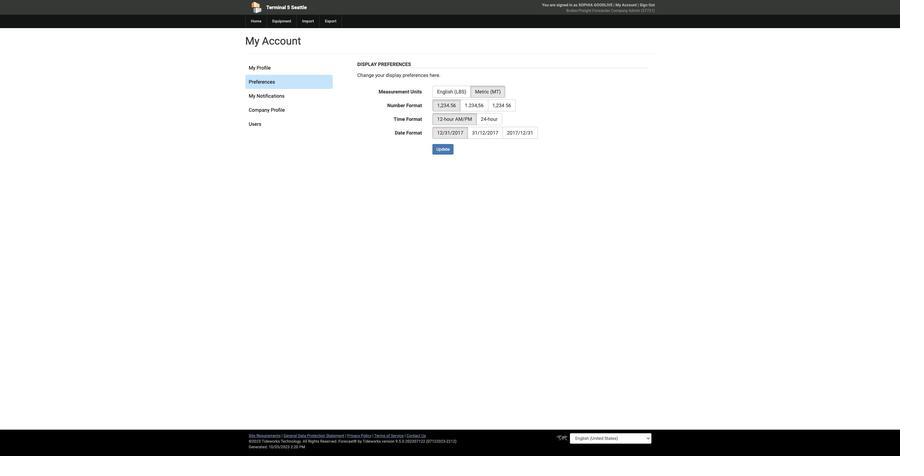 Task type: locate. For each thing, give the bounding box(es) containing it.
signed
[[556, 3, 568, 7]]

time
[[394, 116, 405, 122]]

us
[[421, 434, 426, 438]]

data
[[298, 434, 306, 438]]

rights
[[308, 439, 319, 444]]

technology.
[[281, 439, 302, 444]]

1 format from the top
[[406, 103, 422, 108]]

number format
[[387, 103, 422, 108]]

1 horizontal spatial company
[[611, 8, 628, 13]]

2 hour from the left
[[488, 116, 498, 122]]

preferences down my profile
[[249, 79, 275, 85]]

hour
[[444, 116, 454, 122], [488, 116, 498, 122]]

format right time at the left
[[406, 116, 422, 122]]

0 vertical spatial company
[[611, 8, 628, 13]]

terminal
[[266, 5, 286, 10]]

hour for 24-
[[488, 116, 498, 122]]

|
[[614, 3, 615, 7], [638, 3, 639, 7], [282, 434, 283, 438], [345, 434, 346, 438], [372, 434, 373, 438], [405, 434, 406, 438]]

2 format from the top
[[406, 116, 422, 122]]

all
[[303, 439, 307, 444]]

company profile
[[249, 107, 285, 113]]

24-
[[481, 116, 488, 122]]

0 horizontal spatial preferences
[[249, 79, 275, 85]]

of
[[386, 434, 390, 438]]

0 horizontal spatial hour
[[444, 116, 454, 122]]

you
[[542, 3, 549, 7]]

update button
[[433, 144, 454, 155]]

english (lbs)
[[437, 89, 466, 95]]

1 horizontal spatial profile
[[271, 107, 285, 113]]

1 vertical spatial format
[[406, 116, 422, 122]]

0 vertical spatial account
[[622, 3, 637, 7]]

change
[[357, 72, 374, 78]]

display
[[357, 62, 377, 67]]

12/31/2017
[[437, 130, 463, 136]]

goodlive
[[594, 3, 613, 7]]

account inside you are signed in as sophia goodlive | my account | sign out broker/freight forwarder company admin (57721)
[[622, 3, 637, 7]]

0 vertical spatial format
[[406, 103, 422, 108]]

measurement
[[379, 89, 409, 95]]

out
[[649, 3, 655, 7]]

my for my notifications
[[249, 93, 255, 99]]

company down my account "link"
[[611, 8, 628, 13]]

0 horizontal spatial account
[[262, 35, 301, 47]]

site requirements | general data protection statement | privacy policy | terms of service | contact us ©2023 tideworks technology. all rights reserved. forecast® by tideworks version 9.5.0.202307122 (07122023-2212) generated: 10/05/2023 2:20 pm
[[249, 434, 456, 450]]

export
[[325, 19, 336, 24]]

broker/freight
[[566, 8, 591, 13]]

my
[[616, 3, 621, 7], [245, 35, 259, 47], [249, 65, 255, 71], [249, 93, 255, 99]]

56
[[506, 103, 511, 108]]

1 vertical spatial profile
[[271, 107, 285, 113]]

profile for company profile
[[271, 107, 285, 113]]

format
[[406, 103, 422, 108], [406, 116, 422, 122], [406, 130, 422, 136]]

notifications
[[257, 93, 285, 99]]

sign out link
[[640, 3, 655, 7]]

time format
[[394, 116, 422, 122]]

1 horizontal spatial hour
[[488, 116, 498, 122]]

my right "goodlive"
[[616, 3, 621, 7]]

metric
[[475, 89, 489, 95]]

format down the units in the top left of the page
[[406, 103, 422, 108]]

(lbs)
[[454, 89, 466, 95]]

0 horizontal spatial company
[[249, 107, 270, 113]]

0 vertical spatial preferences
[[378, 62, 411, 67]]

generated:
[[249, 445, 268, 450]]

privacy policy link
[[347, 434, 371, 438]]

5
[[287, 5, 290, 10]]

| left sign
[[638, 3, 639, 7]]

hour up 12/31/2017
[[444, 116, 454, 122]]

preferences
[[378, 62, 411, 67], [249, 79, 275, 85]]

company up users
[[249, 107, 270, 113]]

1,234
[[492, 103, 504, 108]]

format right date
[[406, 130, 422, 136]]

policy
[[361, 434, 371, 438]]

my account
[[245, 35, 301, 47]]

am/pm
[[455, 116, 472, 122]]

my for my profile
[[249, 65, 255, 71]]

you are signed in as sophia goodlive | my account | sign out broker/freight forwarder company admin (57721)
[[542, 3, 655, 13]]

1.234,56
[[465, 103, 484, 108]]

preferences up display
[[378, 62, 411, 67]]

sophia
[[579, 3, 593, 7]]

account down equipment link
[[262, 35, 301, 47]]

pm
[[299, 445, 305, 450]]

company
[[611, 8, 628, 13], [249, 107, 270, 113]]

(07122023-
[[426, 439, 446, 444]]

my left notifications in the top left of the page
[[249, 93, 255, 99]]

contact us link
[[407, 434, 426, 438]]

1 vertical spatial preferences
[[249, 79, 275, 85]]

hour down 1,234
[[488, 116, 498, 122]]

1 hour from the left
[[444, 116, 454, 122]]

profile down notifications in the top left of the page
[[271, 107, 285, 113]]

| left general
[[282, 434, 283, 438]]

1 horizontal spatial preferences
[[378, 62, 411, 67]]

statement
[[326, 434, 344, 438]]

3 format from the top
[[406, 130, 422, 136]]

date format
[[395, 130, 422, 136]]

| up forecast®
[[345, 434, 346, 438]]

profile up 'my notifications'
[[257, 65, 271, 71]]

2 vertical spatial format
[[406, 130, 422, 136]]

my up 'my notifications'
[[249, 65, 255, 71]]

site requirements link
[[249, 434, 281, 438]]

my down home link on the top of page
[[245, 35, 259, 47]]

version
[[382, 439, 395, 444]]

update
[[436, 147, 450, 152]]

1 vertical spatial account
[[262, 35, 301, 47]]

profile
[[257, 65, 271, 71], [271, 107, 285, 113]]

10/05/2023
[[269, 445, 290, 450]]

1 horizontal spatial account
[[622, 3, 637, 7]]

0 vertical spatial profile
[[257, 65, 271, 71]]

account up "admin"
[[622, 3, 637, 7]]

(57721)
[[641, 8, 655, 13]]

0 horizontal spatial profile
[[257, 65, 271, 71]]



Task type: describe. For each thing, give the bounding box(es) containing it.
display preferences
[[357, 62, 411, 67]]

24-hour
[[481, 116, 498, 122]]

home
[[251, 19, 261, 24]]

import link
[[297, 15, 319, 28]]

forecast®
[[338, 439, 357, 444]]

(mt)
[[490, 89, 501, 95]]

date
[[395, 130, 405, 136]]

1,234 56
[[492, 103, 511, 108]]

profile for my profile
[[257, 65, 271, 71]]

in
[[569, 3, 572, 7]]

12-
[[437, 116, 444, 122]]

2212)
[[446, 439, 456, 444]]

1 vertical spatial company
[[249, 107, 270, 113]]

service
[[391, 434, 404, 438]]

reserved.
[[320, 439, 337, 444]]

home link
[[245, 15, 267, 28]]

2017/12/31
[[507, 130, 533, 136]]

seattle
[[291, 5, 307, 10]]

terms
[[374, 434, 385, 438]]

terminal 5 seattle link
[[245, 0, 410, 15]]

site
[[249, 434, 255, 438]]

change your display preferences here.
[[357, 72, 441, 78]]

| up 9.5.0.202307122
[[405, 434, 406, 438]]

are
[[550, 3, 555, 7]]

privacy
[[347, 434, 360, 438]]

1,234.56
[[437, 103, 456, 108]]

forwarder
[[592, 8, 610, 13]]

units
[[411, 89, 422, 95]]

requirements
[[256, 434, 281, 438]]

protection
[[307, 434, 325, 438]]

my account link
[[616, 3, 637, 7]]

my notifications
[[249, 93, 285, 99]]

users
[[249, 121, 261, 127]]

measurement units
[[379, 89, 422, 95]]

format for time format
[[406, 116, 422, 122]]

contact
[[407, 434, 420, 438]]

number
[[387, 103, 405, 108]]

english
[[437, 89, 453, 95]]

company inside you are signed in as sophia goodlive | my account | sign out broker/freight forwarder company admin (57721)
[[611, 8, 628, 13]]

format for date format
[[406, 130, 422, 136]]

31/12/2017
[[472, 130, 498, 136]]

import
[[302, 19, 314, 24]]

admin
[[629, 8, 640, 13]]

©2023 tideworks
[[249, 439, 280, 444]]

terminal 5 seattle
[[266, 5, 307, 10]]

my profile
[[249, 65, 271, 71]]

my inside you are signed in as sophia goodlive | my account | sign out broker/freight forwarder company admin (57721)
[[616, 3, 621, 7]]

general data protection statement link
[[284, 434, 344, 438]]

metric (mt)
[[475, 89, 501, 95]]

12-hour am/pm
[[437, 116, 472, 122]]

here.
[[430, 72, 441, 78]]

export link
[[319, 15, 342, 28]]

my for my account
[[245, 35, 259, 47]]

display
[[386, 72, 401, 78]]

equipment link
[[267, 15, 297, 28]]

hour for 12-
[[444, 116, 454, 122]]

by
[[358, 439, 362, 444]]

| right "goodlive"
[[614, 3, 615, 7]]

format for number format
[[406, 103, 422, 108]]

equipment
[[272, 19, 291, 24]]

as
[[573, 3, 578, 7]]

tideworks
[[363, 439, 381, 444]]

| up tideworks
[[372, 434, 373, 438]]

sign
[[640, 3, 648, 7]]

your
[[375, 72, 385, 78]]

2:20
[[291, 445, 298, 450]]



Task type: vqa. For each thing, say whether or not it's contained in the screenshot.
drop, in the right of the page
no



